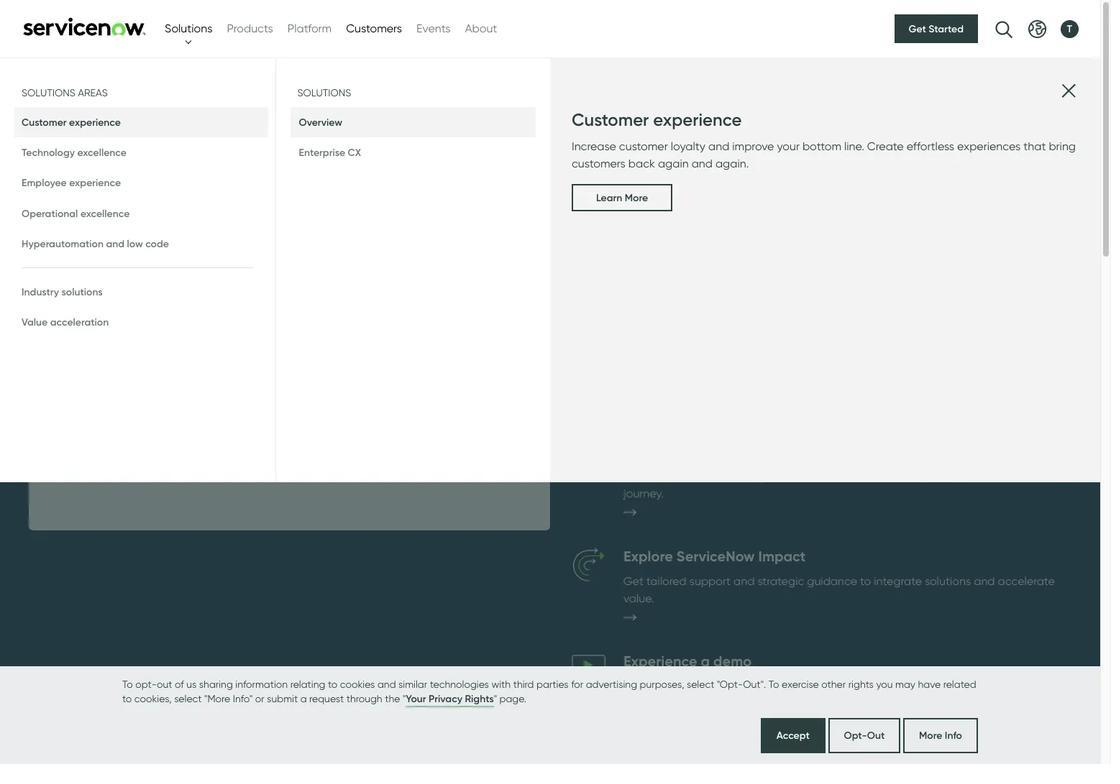 Task type: vqa. For each thing, say whether or not it's contained in the screenshot.
rightmost our
no



Task type: locate. For each thing, give the bounding box(es) containing it.
0 vertical spatial your
[[777, 140, 800, 153]]

to opt-out of us sharing information relating to cookies and similar technologies with third parties for advertising purposes, select "opt-out".  to exercise other rights you may have related to cookies, select "more info" or submit a request through the "
[[122, 679, 976, 705]]

2 vertical spatial get
[[624, 575, 644, 588]]

information
[[235, 679, 288, 690]]

experience down areas
[[69, 116, 121, 129]]

your left bottom
[[777, 140, 800, 153]]

a
[[158, 188, 174, 219], [701, 652, 710, 670], [300, 693, 307, 705]]

0 horizontal spatial solutions
[[62, 285, 103, 298]]

excellence up hyperautomation and low code
[[80, 207, 130, 220]]

1 vertical spatial solutions
[[925, 575, 971, 588]]

resources
[[669, 188, 784, 219]]

0 vertical spatial get
[[909, 22, 926, 35]]

get up value.
[[624, 575, 644, 588]]

0 vertical spatial select
[[687, 679, 714, 690]]

a down relating at the left bottom of the page
[[300, 693, 307, 705]]

key
[[727, 470, 744, 483]]

" left 'page.' on the left bottom
[[494, 693, 497, 705]]

a up now
[[701, 652, 710, 670]]

1 horizontal spatial to
[[769, 679, 779, 690]]

have up "journey."
[[644, 470, 670, 483]]

opt-out
[[844, 729, 885, 742]]

operational excellence link
[[14, 198, 268, 229]]

1 vertical spatial get
[[572, 188, 617, 219]]

an
[[120, 462, 132, 473]]

you inside to opt-out of us sharing information relating to cookies and similar technologies with third parties for advertising purposes, select "opt-out".  to exercise other rights you may have related to cookies, select "more info" or submit a request through the "
[[876, 679, 893, 690]]

info"
[[233, 693, 253, 705]]

0 horizontal spatial get
[[572, 188, 617, 219]]

increase
[[572, 140, 616, 153]]

get the resources you need
[[572, 188, 901, 219]]

world,
[[849, 470, 881, 483]]

0 horizontal spatial support
[[690, 575, 731, 588]]

get for get started
[[909, 22, 926, 35]]

your inside we have experts in key regions around the world, all ready to support your digital journey.
[[990, 470, 1013, 483]]

get for get the resources you need
[[572, 188, 617, 219]]

1 horizontal spatial select
[[687, 679, 714, 690]]

0 horizontal spatial solutions
[[22, 87, 75, 99]]

select down experience a demo
[[687, 679, 714, 690]]

to up the request
[[328, 679, 338, 690]]

0 vertical spatial support
[[946, 470, 987, 483]]

solutions left areas
[[22, 87, 75, 99]]

the left world,
[[829, 470, 846, 483]]

get started
[[909, 22, 964, 35]]

to left opt- at the bottom left
[[122, 679, 133, 690]]

get left started
[[909, 22, 926, 35]]

you down "increase customer loyalty and improve your bottom line. create effortless experiences that bring customers back again and again."
[[790, 188, 833, 219]]

excellence up employee experience
[[77, 146, 127, 159]]

platform button
[[288, 20, 332, 37]]

1 vertical spatial your
[[990, 470, 1013, 483]]

0 horizontal spatial have
[[644, 470, 670, 483]]

select down the us
[[174, 693, 202, 705]]

products button
[[227, 20, 273, 37]]

submit
[[267, 693, 298, 705]]

get inside 'get tailored support and strategic guidance to integrate solutions and accelerate value.'
[[624, 575, 644, 588]]

get down customers
[[572, 188, 617, 219]]

" inside 'your privacy rights " page.'
[[494, 693, 497, 705]]

1 horizontal spatial solutions
[[165, 22, 213, 35]]

request
[[309, 693, 344, 705]]

out".
[[743, 679, 766, 690]]

advertising
[[586, 679, 637, 690]]

2 vertical spatial a
[[300, 693, 307, 705]]

0 vertical spatial more
[[625, 191, 648, 204]]

and
[[708, 140, 730, 153], [692, 157, 713, 171], [106, 237, 124, 250], [734, 575, 755, 588], [974, 575, 995, 588], [378, 679, 396, 690], [855, 680, 876, 693]]

1 horizontal spatial your
[[907, 680, 930, 693]]

solutions for solutions dropdown button
[[165, 22, 213, 35]]

to
[[122, 679, 133, 690], [769, 679, 779, 690]]

2 to from the left
[[769, 679, 779, 690]]

1 horizontal spatial have
[[918, 679, 941, 690]]

experience for the employee experience link
[[69, 176, 121, 189]]

value.
[[624, 592, 654, 605]]

get
[[909, 22, 926, 35], [572, 188, 617, 219], [624, 575, 644, 588]]

to inside 'get tailored support and strategic guidance to integrate solutions and accelerate value.'
[[860, 575, 871, 588]]

cookies,
[[134, 693, 172, 705]]

2 vertical spatial with
[[492, 679, 511, 690]]

customers
[[346, 22, 402, 35]]

experience up operational excellence at the top left
[[69, 176, 121, 189]]

excellence for operational excellence
[[80, 207, 130, 220]]

technology excellence
[[22, 146, 127, 159]]

organization.
[[933, 680, 1002, 693]]

regions
[[747, 470, 785, 483]]

0 vertical spatial a
[[158, 188, 174, 219]]

to right out".
[[769, 679, 779, 690]]

code
[[145, 237, 169, 250]]

to left integrate
[[860, 575, 871, 588]]

1 vertical spatial support
[[690, 575, 731, 588]]

experience up loyalty
[[653, 109, 742, 130]]

2 vertical spatial your
[[907, 680, 930, 693]]

the left your at the bottom
[[385, 693, 400, 705]]

with up 'page.' on the left bottom
[[492, 679, 511, 690]]

1 vertical spatial a
[[701, 652, 710, 670]]

strategic
[[758, 575, 804, 588]]

1 horizontal spatial solutions
[[925, 575, 971, 588]]

streamline
[[797, 680, 852, 693]]

create
[[867, 140, 904, 153]]

your right unite
[[907, 680, 930, 693]]

with left an
[[98, 462, 117, 473]]

support
[[946, 470, 987, 483], [690, 575, 731, 588]]

0 vertical spatial you
[[790, 188, 833, 219]]

0 vertical spatial excellence
[[77, 146, 127, 159]]

1 horizontal spatial more
[[919, 729, 942, 742]]

0 vertical spatial have
[[644, 470, 670, 483]]

impact
[[758, 547, 806, 565]]

0 horizontal spatial your
[[777, 140, 800, 153]]

you left may
[[876, 679, 893, 690]]

2 horizontal spatial get
[[909, 22, 926, 35]]

parties
[[537, 679, 569, 690]]

support inside 'get tailored support and strategic guidance to integrate solutions and accelerate value.'
[[690, 575, 731, 588]]

1 vertical spatial more
[[919, 729, 942, 742]]

customer
[[572, 109, 649, 130], [22, 116, 67, 129]]

" down similar
[[403, 693, 406, 705]]

solutions right integrate
[[925, 575, 971, 588]]

1 vertical spatial have
[[918, 679, 941, 690]]

1 vertical spatial with
[[98, 462, 117, 473]]

servicenow image
[[22, 17, 147, 36]]

more right learn at the right top of page
[[625, 191, 648, 204]]

a up code
[[158, 188, 174, 219]]

1 horizontal spatial support
[[946, 470, 987, 483]]

the right learn at the right top of page
[[623, 188, 663, 219]]

2 horizontal spatial solutions
[[297, 87, 351, 99]]

with up the 'low'
[[100, 188, 151, 219]]

to right ready
[[932, 470, 943, 483]]

platform
[[288, 22, 332, 35]]

solutions up acceleration
[[62, 285, 103, 298]]

digital
[[1016, 470, 1049, 483]]

your left the digital
[[990, 470, 1013, 483]]

more left info
[[919, 729, 942, 742]]

industry solutions
[[22, 285, 103, 298]]

that
[[1024, 140, 1046, 153]]

support down explore servicenow impact
[[690, 575, 731, 588]]

solutions inside 'get tailored support and strategic guidance to integrate solutions and accelerate value.'
[[925, 575, 971, 588]]

and up again.
[[708, 140, 730, 153]]

learn
[[596, 191, 622, 204]]

out
[[157, 679, 172, 690]]

customer experience up customer
[[572, 109, 742, 130]]

1 horizontal spatial get
[[624, 575, 644, 588]]

industry
[[22, 285, 59, 298]]

1 vertical spatial select
[[174, 693, 202, 705]]

your
[[406, 693, 426, 706]]

technologies
[[430, 679, 489, 690]]

operational excellence
[[22, 207, 130, 220]]

2 " from the left
[[494, 693, 497, 705]]

1 horizontal spatial customer
[[572, 109, 649, 130]]

loyalty
[[671, 140, 706, 153]]

0 horizontal spatial customer experience
[[22, 116, 121, 129]]

1 " from the left
[[403, 693, 406, 705]]

select
[[687, 679, 714, 690], [174, 693, 202, 705]]

back
[[628, 157, 655, 171]]

technology excellence link
[[14, 138, 268, 168]]

customer up 'technology'
[[22, 116, 67, 129]]

1 horizontal spatial "
[[494, 693, 497, 705]]

1 vertical spatial excellence
[[80, 207, 130, 220]]

and left the 'low'
[[106, 237, 124, 250]]

relating
[[290, 679, 325, 690]]

0 vertical spatial solutions
[[62, 285, 103, 298]]

experts
[[673, 470, 712, 483]]

more
[[625, 191, 648, 204], [919, 729, 942, 742]]

enterprise cx link
[[290, 138, 536, 168]]

bring
[[1049, 140, 1076, 153]]

1 horizontal spatial a
[[300, 693, 307, 705]]

sharing
[[199, 679, 233, 690]]

your privacy rights " page.
[[406, 693, 527, 706]]

2 horizontal spatial your
[[990, 470, 1013, 483]]

accept button
[[761, 719, 826, 754]]

demo
[[714, 652, 752, 670]]

0 horizontal spatial customer
[[22, 116, 67, 129]]

1 horizontal spatial you
[[876, 679, 893, 690]]

solutions inside 'link'
[[62, 285, 103, 298]]

1 vertical spatial you
[[876, 679, 893, 690]]

value acceleration
[[22, 316, 109, 329]]

customer up increase
[[572, 109, 649, 130]]

form fields with an asterisk (*) are required.
[[46, 462, 242, 473]]

learn more link
[[572, 184, 673, 212]]

(*)
[[172, 462, 181, 473]]

products
[[227, 22, 273, 35]]

None text field
[[46, 324, 533, 395]]

solutions left products
[[165, 22, 213, 35]]

customer experience
[[572, 109, 742, 130], [22, 116, 121, 129]]

the
[[623, 188, 663, 219], [829, 470, 846, 483], [672, 680, 689, 693], [385, 693, 400, 705]]

rights
[[848, 679, 874, 690]]

experience inside "link"
[[69, 116, 121, 129]]

related
[[943, 679, 976, 690]]

support right ready
[[946, 470, 987, 483]]

0 horizontal spatial to
[[122, 679, 133, 690]]

see how the now platform® can streamline and unite your organization.
[[624, 680, 1002, 693]]

we have experts in key regions around the world, all ready to support your digital journey.
[[624, 470, 1049, 500]]

privacy
[[429, 693, 462, 706]]

and left unite
[[855, 680, 876, 693]]

learn more
[[596, 191, 648, 204]]

the inside we have experts in key regions around the world, all ready to support your digital journey.
[[829, 470, 846, 483]]

get inside the 'get started' link
[[909, 22, 926, 35]]

customer experience down the solutions areas
[[22, 116, 121, 129]]

0 horizontal spatial "
[[403, 693, 406, 705]]

enterprise
[[299, 146, 345, 159]]

of
[[175, 679, 184, 690]]

and left similar
[[378, 679, 396, 690]]

experience a demo
[[624, 652, 752, 670]]

have right may
[[918, 679, 941, 690]]

solutions up 'overview'
[[297, 87, 351, 99]]



Task type: describe. For each thing, give the bounding box(es) containing it.
industry solutions link
[[14, 277, 268, 307]]

accelerate
[[998, 575, 1055, 588]]

to inside we have experts in key regions around the world, all ready to support your digital journey.
[[932, 470, 943, 483]]

have inside to opt-out of us sharing information relating to cookies and similar technologies with third parties for advertising purposes, select "opt-out".  to exercise other rights you may have related to cookies, select "more info" or submit a request through the "
[[918, 679, 941, 690]]

"more
[[204, 693, 230, 705]]

employee experience
[[22, 176, 121, 189]]

more info
[[919, 729, 962, 742]]

again
[[658, 157, 689, 171]]

may
[[895, 679, 916, 690]]

events
[[417, 22, 451, 35]]

experience for 'customer experience' "link"
[[69, 116, 121, 129]]

all
[[884, 470, 896, 483]]

0 horizontal spatial you
[[790, 188, 833, 219]]

technology
[[22, 146, 75, 159]]

increase customer loyalty and improve your bottom line. create effortless experiences that bring customers back again and again.
[[572, 140, 1076, 171]]

explore
[[624, 547, 673, 565]]

improve
[[732, 140, 774, 153]]

similar
[[398, 679, 427, 690]]

opt-out button
[[828, 719, 901, 754]]

0 horizontal spatial more
[[625, 191, 648, 204]]

more info button
[[903, 719, 978, 754]]

to left cookies,
[[122, 693, 132, 705]]

overview link
[[290, 107, 536, 138]]

platform®
[[718, 680, 772, 693]]

and down loyalty
[[692, 157, 713, 171]]

we
[[624, 470, 641, 483]]

need
[[840, 188, 901, 219]]

customer inside "link"
[[22, 116, 67, 129]]

customers
[[572, 157, 626, 171]]

hyperautomation and low code link
[[14, 229, 268, 259]]

customer experience inside "link"
[[22, 116, 121, 129]]

acceleration
[[50, 316, 109, 329]]

journey.
[[624, 487, 664, 500]]

or
[[255, 693, 264, 705]]

events button
[[417, 20, 451, 37]]

experience
[[624, 652, 697, 670]]

value acceleration link
[[14, 307, 268, 338]]

servicenow
[[677, 547, 755, 565]]

" inside to opt-out of us sharing information relating to cookies and similar technologies with third parties for advertising purposes, select "opt-out".  to exercise other rights you may have related to cookies, select "more info" or submit a request through the "
[[403, 693, 406, 705]]

2 horizontal spatial a
[[701, 652, 710, 670]]

get tailored support and strategic guidance to integrate solutions and accelerate value.
[[624, 575, 1055, 605]]

the inside to opt-out of us sharing information relating to cookies and similar technologies with third parties for advertising purposes, select "opt-out".  to exercise other rights you may have related to cookies, select "more info" or submit a request through the "
[[385, 693, 400, 705]]

have inside we have experts in key regions around the world, all ready to support your digital journey.
[[644, 470, 670, 483]]

get started link
[[894, 14, 978, 43]]

integrate
[[874, 575, 922, 588]]

info
[[945, 729, 962, 742]]

are
[[184, 462, 199, 473]]

solutions for solutions areas
[[22, 87, 75, 99]]

can
[[775, 680, 795, 693]]

experiences
[[957, 140, 1021, 153]]

tailored
[[646, 575, 687, 588]]

accept
[[777, 729, 810, 742]]

operational
[[22, 207, 78, 220]]

0 horizontal spatial a
[[158, 188, 174, 219]]

0 vertical spatial with
[[100, 188, 151, 219]]

us
[[186, 679, 197, 690]]

your inside "increase customer loyalty and improve your bottom line. create effortless experiences that bring customers back again and again."
[[777, 140, 800, 153]]

cx
[[348, 146, 361, 159]]

required.
[[201, 462, 242, 473]]

excellence for technology excellence
[[77, 146, 127, 159]]

customer experience link
[[14, 107, 268, 138]]

again.
[[716, 157, 749, 171]]

hyperautomation and low code
[[22, 237, 169, 250]]

1 to from the left
[[122, 679, 133, 690]]

employee
[[22, 176, 67, 189]]

value
[[22, 316, 48, 329]]

guidance
[[807, 575, 857, 588]]

out
[[867, 729, 885, 742]]

ready
[[899, 470, 929, 483]]

0 horizontal spatial select
[[174, 693, 202, 705]]

support inside we have experts in key regions around the world, all ready to support your digital journey.
[[946, 470, 987, 483]]

1 horizontal spatial customer experience
[[572, 109, 742, 130]]

expert
[[248, 188, 327, 219]]

asterisk
[[134, 462, 169, 473]]

enterprise cx
[[299, 146, 361, 159]]

talk with a sales expert
[[46, 188, 327, 219]]

about
[[465, 22, 497, 35]]

and inside to opt-out of us sharing information relating to cookies and similar technologies with third parties for advertising purposes, select "opt-out".  to exercise other rights you may have related to cookies, select "more info" or submit a request through the "
[[378, 679, 396, 690]]

other
[[822, 679, 846, 690]]

customer
[[619, 140, 668, 153]]

get for get tailored support and strategic guidance to integrate solutions and accelerate value.
[[624, 575, 644, 588]]

form
[[46, 462, 69, 473]]

a inside to opt-out of us sharing information relating to cookies and similar technologies with third parties for advertising purposes, select "opt-out".  to exercise other rights you may have related to cookies, select "more info" or submit a request through the "
[[300, 693, 307, 705]]

page.
[[500, 693, 527, 705]]

and left strategic
[[734, 575, 755, 588]]

unite
[[878, 680, 904, 693]]

explore servicenow impact
[[624, 547, 806, 565]]

with inside to opt-out of us sharing information relating to cookies and similar technologies with third parties for advertising purposes, select "opt-out".  to exercise other rights you may have related to cookies, select "more info" or submit a request through the "
[[492, 679, 511, 690]]

now
[[692, 680, 715, 693]]

solutions areas
[[22, 87, 108, 99]]

more inside popup button
[[919, 729, 942, 742]]

purposes,
[[640, 679, 684, 690]]

hyperautomation
[[22, 237, 104, 250]]

low
[[127, 237, 143, 250]]

areas
[[78, 87, 108, 99]]

the right how at the bottom right of the page
[[672, 680, 689, 693]]

talk
[[46, 188, 94, 219]]

third
[[513, 679, 534, 690]]

around
[[788, 470, 826, 483]]

and left accelerate
[[974, 575, 995, 588]]



